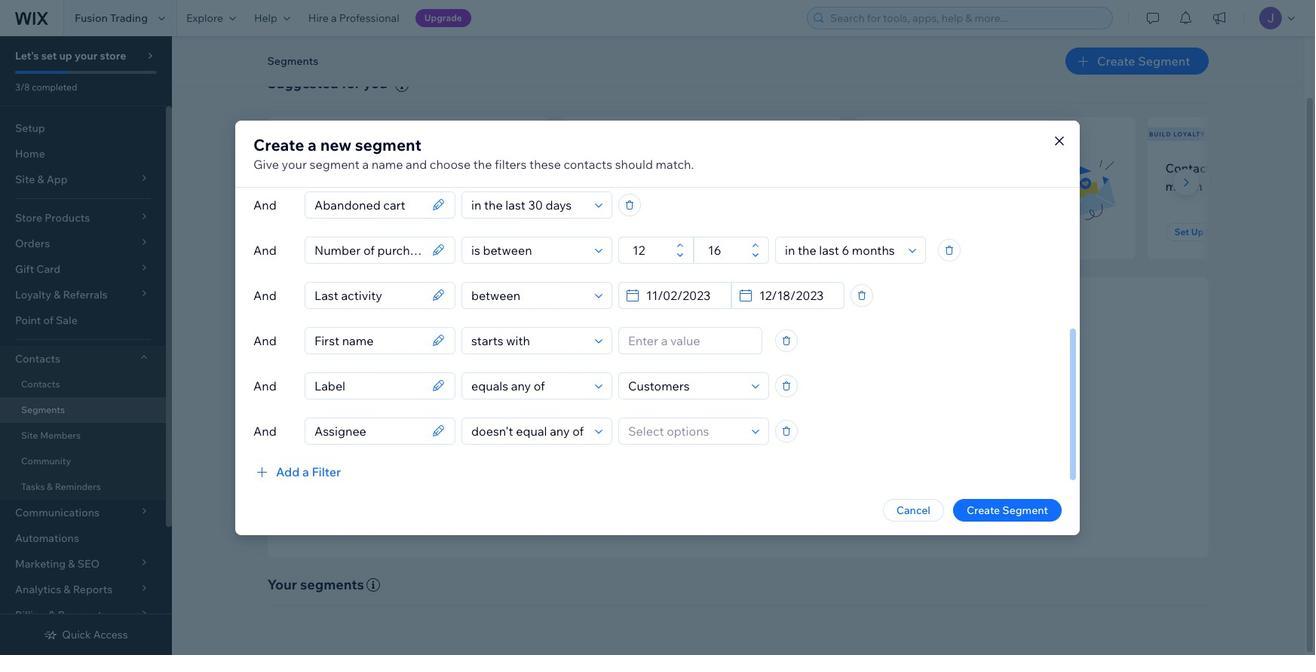 Task type: describe. For each thing, give the bounding box(es) containing it.
Search for tools, apps, help & more... field
[[826, 8, 1108, 29]]

name
[[372, 156, 403, 172]]

segments button
[[260, 50, 326, 72]]

send
[[588, 447, 614, 461]]

loyalty
[[1174, 130, 1206, 138]]

segments for segments button
[[267, 54, 318, 68]]

12/18/2023 field
[[755, 282, 839, 308]]

explore
[[186, 11, 223, 25]]

drive
[[779, 447, 804, 461]]

3/8
[[15, 81, 30, 93]]

contacts inside create a new segment give your segment a name and choose the filters these contacts should match.
[[564, 156, 612, 172]]

contacts for contacts dropdown button
[[15, 352, 60, 366]]

fusion
[[75, 11, 108, 25]]

trading
[[110, 11, 148, 25]]

1 vertical spatial segment
[[310, 156, 360, 172]]

a right hire
[[331, 11, 337, 25]]

that
[[758, 427, 778, 440]]

professional
[[339, 11, 399, 25]]

sidebar element
[[0, 36, 172, 655]]

a inside button
[[302, 464, 309, 479]]

reminders
[[55, 481, 101, 492]]

subscribers inside active email subscribers who clicked on your campaign
[[944, 160, 1011, 176]]

help button
[[245, 0, 299, 36]]

should
[[615, 156, 653, 172]]

suggested for you
[[267, 75, 387, 92]]

set for potential customers who haven't made a purchase yet
[[588, 226, 603, 238]]

1 choose a condition field from the top
[[467, 192, 590, 218]]

tasks
[[21, 481, 45, 492]]

on
[[915, 179, 929, 194]]

contacts inside contacts with a birthday th
[[1165, 160, 1217, 176]]

contacts for contacts link
[[21, 379, 60, 390]]

segments link
[[0, 397, 166, 423]]

6 choose a condition field from the top
[[467, 418, 590, 444]]

new subscribers
[[269, 130, 339, 138]]

contacts with a birthday th
[[1165, 160, 1315, 194]]

mailing
[[394, 179, 436, 194]]

choose
[[430, 156, 471, 172]]

clicked
[[872, 179, 912, 194]]

recently
[[392, 160, 439, 176]]

set
[[41, 49, 57, 63]]

of inside point of sale 'link'
[[43, 314, 53, 327]]

list
[[439, 179, 456, 194]]

set for active email subscribers who clicked on your campaign
[[881, 226, 896, 238]]

set up segment button for made
[[579, 223, 668, 241]]

audience
[[780, 404, 838, 421]]

4 set from the left
[[1174, 226, 1189, 238]]

help
[[254, 11, 277, 25]]

1 and from the top
[[253, 197, 277, 212]]

your inside create a new segment give your segment a name and choose the filters these contacts should match.
[[282, 156, 307, 172]]

th
[[1307, 160, 1315, 176]]

tasks & reminders link
[[0, 474, 166, 500]]

set up segment button for subscribed
[[285, 223, 374, 241]]

up for subscribed
[[311, 226, 324, 238]]

let's
[[15, 49, 39, 63]]

add
[[276, 464, 300, 479]]

email inside active email subscribers who clicked on your campaign
[[911, 160, 942, 176]]

setup link
[[0, 115, 166, 141]]

filters
[[495, 156, 527, 172]]

tasks & reminders
[[21, 481, 101, 492]]

quick
[[62, 628, 91, 642]]

create segment button for segments
[[1066, 48, 1208, 75]]

haven't
[[579, 179, 620, 194]]

segments
[[300, 576, 364, 593]]

campaigns
[[710, 447, 764, 461]]

From text field
[[628, 237, 672, 263]]

who for purchase
[[695, 160, 719, 176]]

point of sale link
[[0, 308, 166, 333]]

point
[[15, 314, 41, 327]]

upgrade
[[424, 12, 462, 23]]

cancel button
[[883, 499, 944, 521]]

match.
[[656, 156, 694, 172]]

build
[[855, 447, 879, 461]]

and inside create a new segment give your segment a name and choose the filters these contacts should match.
[[406, 156, 427, 172]]

store
[[100, 49, 126, 63]]

reach the right target audience create specific groups of contacts that update automatically send personalized email campaigns to drive sales and build trust
[[588, 404, 905, 461]]

sale
[[56, 314, 78, 327]]

set up segment for made
[[588, 226, 659, 238]]

campaign
[[960, 179, 1017, 194]]

setup
[[15, 121, 45, 135]]

contacts inside new contacts who recently subscribed to your mailing list
[[314, 160, 363, 176]]

your inside sidebar element
[[75, 49, 97, 63]]

community
[[21, 455, 71, 467]]

add a filter
[[276, 464, 341, 479]]

4 set up segment button from the left
[[1165, 223, 1254, 241]]

community link
[[0, 449, 166, 474]]

automations
[[15, 532, 79, 545]]

potential
[[579, 160, 629, 176]]

groups
[[664, 427, 699, 440]]

build
[[1149, 130, 1171, 138]]

the inside create a new segment give your segment a name and choose the filters these contacts should match.
[[473, 156, 492, 172]]

let's set up your store
[[15, 49, 126, 63]]

0 vertical spatial segment
[[355, 135, 421, 154]]

add a filter button
[[253, 463, 341, 481]]

made
[[623, 179, 655, 194]]

0 horizontal spatial subscribers
[[288, 130, 339, 138]]

new contacts who recently subscribed to your mailing list
[[285, 160, 456, 194]]

and inside reach the right target audience create specific groups of contacts that update automatically send personalized email campaigns to drive sales and build trust
[[834, 447, 852, 461]]

access
[[93, 628, 128, 642]]

yet
[[722, 179, 740, 194]]

active email subscribers who clicked on your campaign
[[872, 160, 1037, 194]]



Task type: locate. For each thing, give the bounding box(es) containing it.
who inside active email subscribers who clicked on your campaign
[[1013, 160, 1037, 176]]

4 and from the top
[[253, 333, 277, 348]]

segments inside sidebar element
[[21, 404, 65, 415]]

a right 'with' on the right top of page
[[1247, 160, 1254, 176]]

0 vertical spatial create segment button
[[1066, 48, 1208, 75]]

create segment button for cancel
[[953, 499, 1062, 521]]

segment up name on the top of page
[[355, 135, 421, 154]]

1 horizontal spatial who
[[695, 160, 719, 176]]

set up segment down on on the right of page
[[881, 226, 952, 238]]

your right on on the right of page
[[932, 179, 958, 194]]

to inside reach the right target audience create specific groups of contacts that update automatically send personalized email campaigns to drive sales and build trust
[[767, 447, 777, 461]]

select options field up personalized
[[624, 418, 747, 444]]

completed
[[32, 81, 77, 93]]

6 and from the top
[[253, 423, 277, 438]]

give
[[253, 156, 279, 172]]

and up the mailing
[[406, 156, 427, 172]]

1 vertical spatial to
[[767, 447, 777, 461]]

contacts
[[1165, 160, 1217, 176], [15, 352, 60, 366], [21, 379, 60, 390]]

3 and from the top
[[253, 288, 277, 303]]

0 vertical spatial to
[[351, 179, 363, 194]]

contacts up "campaigns"
[[713, 427, 756, 440]]

set up segment down contacts with a birthday th
[[1174, 226, 1245, 238]]

a inside contacts with a birthday th
[[1247, 160, 1254, 176]]

3 set up segment from the left
[[881, 226, 952, 238]]

of
[[43, 314, 53, 327], [701, 427, 711, 440]]

Choose a condition field
[[467, 192, 590, 218], [467, 237, 590, 263], [467, 282, 590, 308], [467, 328, 590, 353], [467, 373, 590, 399], [467, 418, 590, 444]]

hire a professional link
[[299, 0, 408, 36]]

a left new
[[308, 135, 317, 154]]

set up segment button
[[285, 223, 374, 241], [579, 223, 668, 241], [872, 223, 961, 241], [1165, 223, 1254, 241]]

create
[[1097, 54, 1135, 69], [253, 135, 304, 154], [588, 427, 621, 440], [967, 503, 1000, 517]]

1 up from the left
[[311, 226, 324, 238]]

0 vertical spatial segments
[[267, 54, 318, 68]]

1 horizontal spatial of
[[701, 427, 711, 440]]

None field
[[310, 192, 428, 218], [310, 237, 428, 263], [310, 282, 428, 308], [310, 328, 428, 353], [310, 373, 428, 399], [310, 418, 428, 444], [310, 192, 428, 218], [310, 237, 428, 263], [310, 282, 428, 308], [310, 328, 428, 353], [310, 373, 428, 399], [310, 418, 428, 444]]

and down automatically
[[834, 447, 852, 461]]

0 horizontal spatial segments
[[21, 404, 65, 415]]

1 vertical spatial subscribers
[[944, 160, 1011, 176]]

select options field for sixth choose a condition field from the top
[[624, 418, 747, 444]]

1 vertical spatial new
[[285, 160, 311, 176]]

segment down new
[[310, 156, 360, 172]]

1 horizontal spatial segments
[[267, 54, 318, 68]]

2 horizontal spatial contacts
[[713, 427, 756, 440]]

cancel
[[896, 503, 930, 517]]

0 horizontal spatial email
[[682, 447, 708, 461]]

1 vertical spatial select options field
[[624, 418, 747, 444]]

up down subscribed
[[311, 226, 324, 238]]

up down contacts with a birthday th
[[1191, 226, 1204, 238]]

3 set up segment button from the left
[[872, 223, 961, 241]]

1 vertical spatial the
[[680, 404, 701, 421]]

for
[[342, 75, 360, 92]]

new up subscribed
[[285, 160, 311, 176]]

0 vertical spatial contacts
[[1165, 160, 1217, 176]]

0 horizontal spatial create segment button
[[953, 499, 1062, 521]]

contacts inside reach the right target audience create specific groups of contacts that update automatically send personalized email campaigns to drive sales and build trust
[[713, 427, 756, 440]]

1 horizontal spatial create segment
[[1097, 54, 1190, 69]]

set up segment
[[294, 226, 365, 238], [588, 226, 659, 238], [881, 226, 952, 238], [1174, 226, 1245, 238]]

automatically
[[818, 427, 884, 440]]

email down "groups"
[[682, 447, 708, 461]]

0 horizontal spatial contacts
[[314, 160, 363, 176]]

contacts up haven't
[[564, 156, 612, 172]]

quick access
[[62, 628, 128, 642]]

up for clicked
[[898, 226, 910, 238]]

new for new subscribers
[[269, 130, 286, 138]]

4 choose a condition field from the top
[[467, 328, 590, 353]]

birthday
[[1256, 160, 1304, 176]]

subscribed
[[285, 179, 349, 194]]

&
[[47, 481, 53, 492]]

1 horizontal spatial create segment button
[[1066, 48, 1208, 75]]

subscribers
[[288, 130, 339, 138], [944, 160, 1011, 176]]

2 set up segment from the left
[[588, 226, 659, 238]]

these
[[529, 156, 561, 172]]

select options field up reach
[[624, 373, 747, 399]]

and
[[253, 197, 277, 212], [253, 242, 277, 258], [253, 288, 277, 303], [253, 333, 277, 348], [253, 378, 277, 393], [253, 423, 277, 438]]

of down right
[[701, 427, 711, 440]]

email up on on the right of page
[[911, 160, 942, 176]]

segments inside button
[[267, 54, 318, 68]]

set up segment for clicked
[[881, 226, 952, 238]]

new inside new contacts who recently subscribed to your mailing list
[[285, 160, 311, 176]]

0 horizontal spatial the
[[473, 156, 492, 172]]

contacts down new
[[314, 160, 363, 176]]

with
[[1220, 160, 1244, 176]]

1 horizontal spatial subscribers
[[944, 160, 1011, 176]]

the up "groups"
[[680, 404, 701, 421]]

1 horizontal spatial to
[[767, 447, 777, 461]]

1 set from the left
[[294, 226, 309, 238]]

1 horizontal spatial and
[[834, 447, 852, 461]]

up for made
[[605, 226, 617, 238]]

a down customers
[[658, 179, 664, 194]]

who for your
[[366, 160, 390, 176]]

2 set up segment button from the left
[[579, 223, 668, 241]]

to
[[351, 179, 363, 194], [767, 447, 777, 461]]

of left sale
[[43, 314, 53, 327]]

1 vertical spatial create segment button
[[953, 499, 1062, 521]]

your inside active email subscribers who clicked on your campaign
[[932, 179, 958, 194]]

your segments
[[267, 576, 364, 593]]

to right subscribed
[[351, 179, 363, 194]]

set for new contacts who recently subscribed to your mailing list
[[294, 226, 309, 238]]

specific
[[623, 427, 662, 440]]

to inside new contacts who recently subscribed to your mailing list
[[351, 179, 363, 194]]

1 vertical spatial and
[[834, 447, 852, 461]]

target
[[738, 404, 777, 421]]

home link
[[0, 141, 166, 167]]

0 horizontal spatial of
[[43, 314, 53, 327]]

create segment
[[1097, 54, 1190, 69], [967, 503, 1048, 517]]

to left drive at the bottom
[[767, 447, 777, 461]]

a left name on the top of page
[[362, 156, 369, 172]]

up down clicked
[[898, 226, 910, 238]]

1 horizontal spatial contacts
[[564, 156, 612, 172]]

new for new contacts who recently subscribed to your mailing list
[[285, 160, 311, 176]]

hire
[[308, 11, 329, 25]]

site members link
[[0, 423, 166, 449]]

1 vertical spatial segments
[[21, 404, 65, 415]]

2 select options field from the top
[[624, 418, 747, 444]]

create a new segment give your segment a name and choose the filters these contacts should match.
[[253, 135, 694, 172]]

set up segment button down contacts with a birthday th
[[1165, 223, 1254, 241]]

11/02/2023 field
[[642, 282, 726, 308]]

contacts button
[[0, 346, 166, 372]]

contacts link
[[0, 372, 166, 397]]

create inside reach the right target audience create specific groups of contacts that update automatically send personalized email campaigns to drive sales and build trust
[[588, 427, 621, 440]]

home
[[15, 147, 45, 161]]

Select options field
[[624, 373, 747, 399], [624, 418, 747, 444]]

sales
[[806, 447, 831, 461]]

set up segment button down subscribed
[[285, 223, 374, 241]]

4 set up segment from the left
[[1174, 226, 1245, 238]]

who up campaign
[[1013, 160, 1037, 176]]

3 who from the left
[[1013, 160, 1037, 176]]

0 vertical spatial email
[[911, 160, 942, 176]]

subscribers up campaign
[[944, 160, 1011, 176]]

quick access button
[[44, 628, 128, 642]]

2 set from the left
[[588, 226, 603, 238]]

list containing new contacts who recently subscribed to your mailing list
[[264, 117, 1315, 259]]

1 horizontal spatial email
[[911, 160, 942, 176]]

segment
[[1138, 54, 1190, 69], [326, 226, 365, 238], [619, 226, 659, 238], [912, 226, 952, 238], [1206, 226, 1245, 238], [1002, 503, 1048, 517]]

5 choose a condition field from the top
[[467, 373, 590, 399]]

0 horizontal spatial to
[[351, 179, 363, 194]]

purchase
[[667, 179, 720, 194]]

the
[[473, 156, 492, 172], [680, 404, 701, 421]]

your right give
[[282, 156, 307, 172]]

3 choose a condition field from the top
[[467, 282, 590, 308]]

create inside create a new segment give your segment a name and choose the filters these contacts should match.
[[253, 135, 304, 154]]

who inside potential customers who haven't made a purchase yet
[[695, 160, 719, 176]]

0 horizontal spatial create segment
[[967, 503, 1048, 517]]

reach
[[637, 404, 677, 421]]

list
[[264, 117, 1315, 259]]

set up segment button for clicked
[[872, 223, 961, 241]]

potential customers who haven't made a purchase yet
[[579, 160, 740, 194]]

a right add
[[302, 464, 309, 479]]

segment
[[355, 135, 421, 154], [310, 156, 360, 172]]

0 horizontal spatial and
[[406, 156, 427, 172]]

segments up site members
[[21, 404, 65, 415]]

who up purchase in the top right of the page
[[695, 160, 719, 176]]

who
[[366, 160, 390, 176], [695, 160, 719, 176], [1013, 160, 1037, 176]]

2 choose a condition field from the top
[[467, 237, 590, 263]]

automations link
[[0, 526, 166, 551]]

2 and from the top
[[253, 242, 277, 258]]

site members
[[21, 430, 81, 441]]

active
[[872, 160, 908, 176]]

1 set up segment from the left
[[294, 226, 365, 238]]

contacts down point of sale
[[15, 352, 60, 366]]

0 vertical spatial select options field
[[624, 373, 747, 399]]

new
[[320, 135, 351, 154]]

segments for segments link
[[21, 404, 65, 415]]

site
[[21, 430, 38, 441]]

1 vertical spatial email
[[682, 447, 708, 461]]

up
[[59, 49, 72, 63]]

segments up suggested
[[267, 54, 318, 68]]

0 vertical spatial create segment
[[1097, 54, 1190, 69]]

subscribers down suggested
[[288, 130, 339, 138]]

select options field for 2nd choose a condition field from the bottom of the page
[[624, 373, 747, 399]]

set up segment button down made
[[579, 223, 668, 241]]

create segment button
[[1066, 48, 1208, 75], [953, 499, 1062, 521]]

2 horizontal spatial who
[[1013, 160, 1037, 176]]

contacts down loyalty
[[1165, 160, 1217, 176]]

0 horizontal spatial who
[[366, 160, 390, 176]]

hire a professional
[[308, 11, 399, 25]]

3 set from the left
[[881, 226, 896, 238]]

contacts
[[564, 156, 612, 172], [314, 160, 363, 176], [713, 427, 756, 440]]

0 vertical spatial of
[[43, 314, 53, 327]]

3 up from the left
[[898, 226, 910, 238]]

your right up
[[75, 49, 97, 63]]

1 select options field from the top
[[624, 373, 747, 399]]

1 who from the left
[[366, 160, 390, 176]]

the inside reach the right target audience create specific groups of contacts that update automatically send personalized email campaigns to drive sales and build trust
[[680, 404, 701, 421]]

point of sale
[[15, 314, 78, 327]]

set up segment down subscribed
[[294, 226, 365, 238]]

contacts inside dropdown button
[[15, 352, 60, 366]]

update
[[781, 427, 816, 440]]

Enter a value field
[[624, 328, 757, 353]]

0 vertical spatial and
[[406, 156, 427, 172]]

1 vertical spatial of
[[701, 427, 711, 440]]

0 vertical spatial subscribers
[[288, 130, 339, 138]]

2 who from the left
[[695, 160, 719, 176]]

the left filters
[[473, 156, 492, 172]]

of inside reach the right target audience create specific groups of contacts that update automatically send personalized email campaigns to drive sales and build trust
[[701, 427, 711, 440]]

2 vertical spatial contacts
[[21, 379, 60, 390]]

1 horizontal spatial the
[[680, 404, 701, 421]]

you
[[363, 75, 387, 92]]

0 vertical spatial the
[[473, 156, 492, 172]]

set up segment for subscribed
[[294, 226, 365, 238]]

set up segment down made
[[588, 226, 659, 238]]

who left recently
[[366, 160, 390, 176]]

2 up from the left
[[605, 226, 617, 238]]

segments
[[267, 54, 318, 68], [21, 404, 65, 415]]

Select an option field
[[780, 237, 904, 263]]

1 vertical spatial contacts
[[15, 352, 60, 366]]

1 set up segment button from the left
[[285, 223, 374, 241]]

a inside potential customers who haven't made a purchase yet
[[658, 179, 664, 194]]

3/8 completed
[[15, 81, 77, 93]]

personalized
[[616, 447, 679, 461]]

new up give
[[269, 130, 286, 138]]

set up segment button down on on the right of page
[[872, 223, 961, 241]]

new
[[269, 130, 286, 138], [285, 160, 311, 176]]

email inside reach the right target audience create specific groups of contacts that update automatically send personalized email campaigns to drive sales and build trust
[[682, 447, 708, 461]]

upgrade button
[[415, 9, 471, 27]]

your inside new contacts who recently subscribed to your mailing list
[[366, 179, 392, 194]]

5 and from the top
[[253, 378, 277, 393]]

1 vertical spatial create segment
[[967, 503, 1048, 517]]

4 up from the left
[[1191, 226, 1204, 238]]

your down name on the top of page
[[366, 179, 392, 194]]

members
[[40, 430, 81, 441]]

a
[[331, 11, 337, 25], [308, 135, 317, 154], [362, 156, 369, 172], [1247, 160, 1254, 176], [658, 179, 664, 194], [302, 464, 309, 479]]

To text field
[[704, 237, 747, 263]]

customers
[[632, 160, 692, 176]]

up left from text field
[[605, 226, 617, 238]]

suggested
[[267, 75, 338, 92]]

trust
[[882, 447, 905, 461]]

who inside new contacts who recently subscribed to your mailing list
[[366, 160, 390, 176]]

fusion trading
[[75, 11, 148, 25]]

right
[[704, 404, 735, 421]]

contacts down contacts dropdown button
[[21, 379, 60, 390]]

your
[[75, 49, 97, 63], [282, 156, 307, 172], [366, 179, 392, 194], [932, 179, 958, 194]]

0 vertical spatial new
[[269, 130, 286, 138]]



Task type: vqa. For each thing, say whether or not it's contained in the screenshot.
mobile
no



